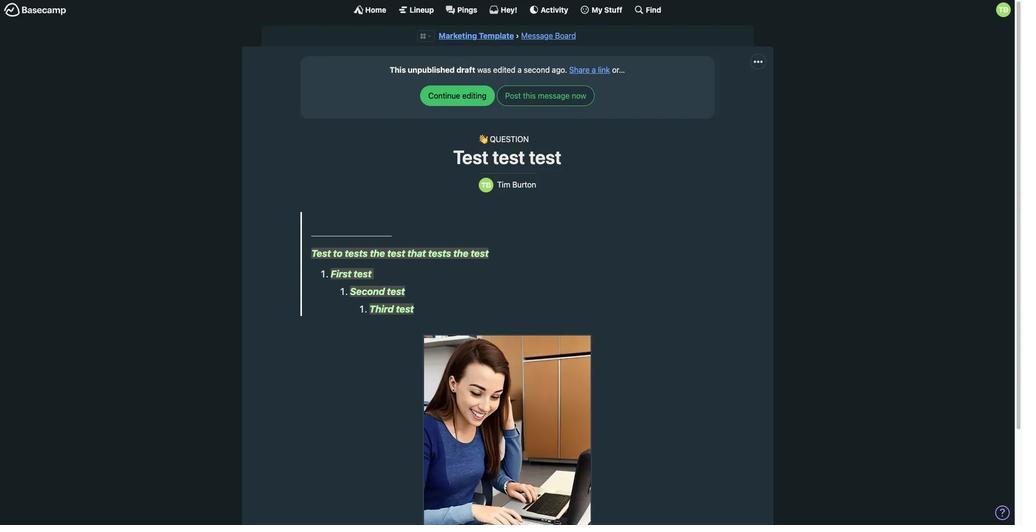 Task type: describe. For each thing, give the bounding box(es) containing it.
main element
[[0, 0, 1015, 19]]

marketing
[[439, 31, 477, 40]]

👋 question test test test
[[453, 135, 562, 168]]

hey!
[[501, 5, 517, 14]]

second
[[524, 66, 550, 74]]

home link
[[354, 5, 386, 15]]

home
[[365, 5, 386, 14]]

›
[[516, 31, 519, 40]]

.
[[565, 66, 567, 74]]

1 tests from the left
[[345, 248, 368, 259]]

switch accounts image
[[4, 2, 66, 18]]

this
[[390, 66, 406, 74]]

pings
[[457, 5, 477, 14]]

continue editing link
[[420, 86, 495, 106]]

hey! button
[[489, 5, 517, 15]]

2 a from the left
[[592, 66, 596, 74]]

› message board
[[516, 31, 576, 40]]

2 the from the left
[[453, 248, 469, 259]]

or…
[[612, 66, 625, 74]]

0 horizontal spatial test
[[311, 248, 331, 259]]

third
[[369, 303, 394, 315]]

was
[[477, 66, 491, 74]]

third test
[[369, 303, 414, 315]]

my
[[592, 5, 603, 14]]

second test
[[350, 286, 405, 297]]

find
[[646, 5, 661, 14]]

continue
[[428, 92, 460, 100]]

ago
[[552, 66, 565, 74]]

edited
[[493, 66, 516, 74]]

👋
[[478, 135, 488, 144]]

pings button
[[446, 5, 477, 15]]



Task type: vqa. For each thing, say whether or not it's contained in the screenshot.
Continue editing link
yes



Task type: locate. For each thing, give the bounding box(es) containing it.
a right edited
[[518, 66, 522, 74]]

1 horizontal spatial tim burton image
[[996, 2, 1011, 17]]

1 a from the left
[[518, 66, 522, 74]]

a second ago element
[[518, 66, 565, 74]]

first test
[[331, 268, 374, 280]]

tests
[[345, 248, 368, 259], [428, 248, 451, 259]]

template
[[479, 31, 514, 40]]

test inside the 👋 question test test test
[[453, 146, 489, 168]]

1 horizontal spatial a
[[592, 66, 596, 74]]

message board link
[[521, 31, 576, 40]]

test
[[453, 146, 489, 168], [311, 248, 331, 259]]

test to tests the test that tests the test
[[311, 248, 489, 259]]

draft
[[457, 66, 475, 74]]

burton
[[512, 180, 536, 189]]

tim burton
[[497, 180, 536, 189]]

my stuff
[[592, 5, 622, 14]]

message
[[521, 31, 553, 40]]

link
[[598, 66, 610, 74]]

find button
[[634, 5, 661, 15]]

1 the from the left
[[370, 248, 385, 259]]

0 horizontal spatial tim burton image
[[479, 178, 493, 192]]

tim burton image
[[996, 2, 1011, 17], [479, 178, 493, 192]]

second
[[350, 286, 385, 297]]

the up first test
[[370, 248, 385, 259]]

lineup link
[[398, 5, 434, 15]]

1 horizontal spatial tests
[[428, 248, 451, 259]]

test
[[493, 146, 525, 168], [529, 146, 562, 168], [387, 248, 405, 259], [471, 248, 489, 259], [354, 268, 372, 280], [387, 286, 405, 297], [396, 303, 414, 315]]

unpublished
[[408, 66, 455, 74]]

to
[[333, 248, 343, 259]]

the
[[370, 248, 385, 259], [453, 248, 469, 259]]

1 horizontal spatial test
[[453, 146, 489, 168]]

a
[[518, 66, 522, 74], [592, 66, 596, 74]]

0 vertical spatial tim burton image
[[996, 2, 1011, 17]]

that
[[407, 248, 426, 259]]

my stuff button
[[580, 5, 622, 15]]

0 vertical spatial test
[[453, 146, 489, 168]]

marketing template
[[439, 31, 514, 40]]

0 horizontal spatial the
[[370, 248, 385, 259]]

1 horizontal spatial the
[[453, 248, 469, 259]]

test down 👋
[[453, 146, 489, 168]]

tim
[[497, 180, 510, 189]]

1 vertical spatial test
[[311, 248, 331, 259]]

activity
[[541, 5, 568, 14]]

continue editing
[[428, 92, 487, 100]]

0 horizontal spatial tests
[[345, 248, 368, 259]]

tim burton image inside main element
[[996, 2, 1011, 17]]

board
[[555, 31, 576, 40]]

share a link link
[[569, 66, 610, 74]]

editing
[[462, 92, 487, 100]]

tests right "that"
[[428, 248, 451, 259]]

2 tests from the left
[[428, 248, 451, 259]]

test left to
[[311, 248, 331, 259]]

stuff
[[604, 5, 622, 14]]

question
[[490, 135, 529, 144]]

1 vertical spatial tim burton image
[[479, 178, 493, 192]]

marketing template link
[[439, 31, 514, 40]]

None submit
[[497, 86, 595, 106]]

0 horizontal spatial a
[[518, 66, 522, 74]]

the right "that"
[[453, 248, 469, 259]]

a left 'link'
[[592, 66, 596, 74]]

tests right to
[[345, 248, 368, 259]]

lineup
[[410, 5, 434, 14]]

first
[[331, 268, 351, 280]]

activity link
[[529, 5, 568, 15]]

zoom download_image_1697754168778.png image
[[424, 336, 591, 525]]

share
[[569, 66, 590, 74]]

this unpublished draft was edited a second ago . share a link or…
[[390, 66, 625, 74]]



